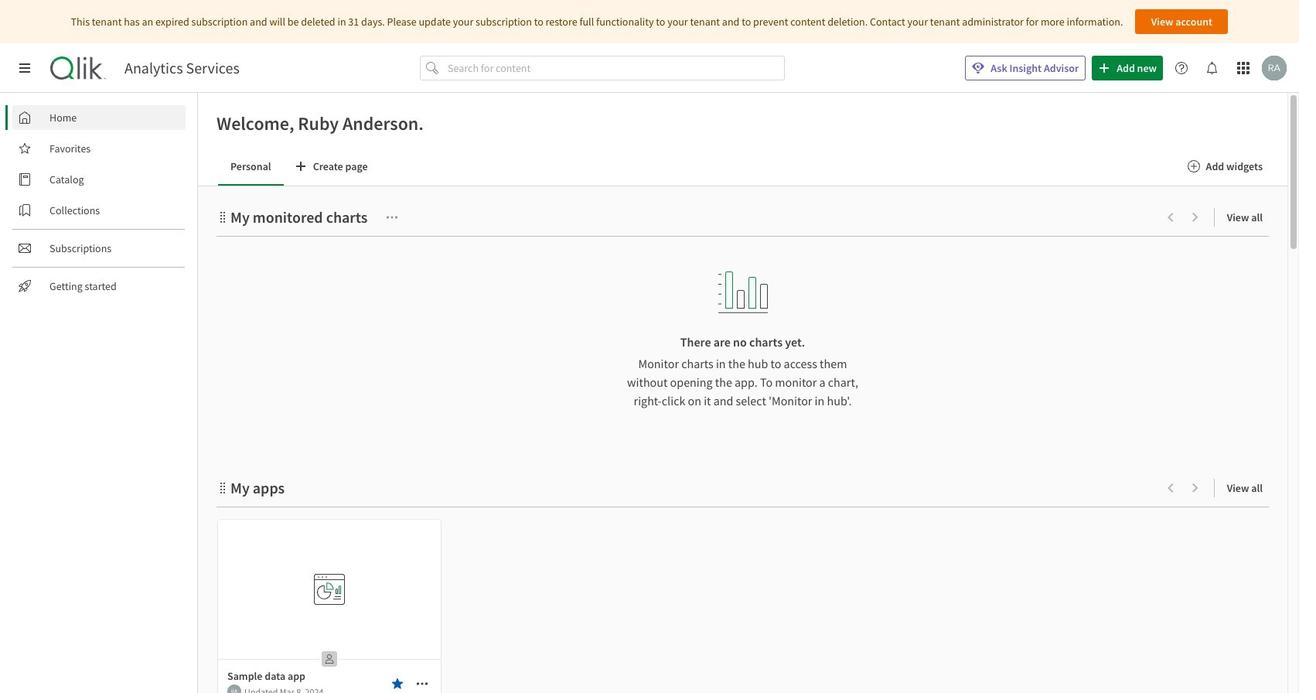 Task type: describe. For each thing, give the bounding box(es) containing it.
analytics services element
[[125, 59, 240, 77]]

ruby anderson image
[[1263, 56, 1287, 80]]



Task type: vqa. For each thing, say whether or not it's contained in the screenshot.
the Move collection image
no



Task type: locate. For each thing, give the bounding box(es) containing it.
more actions image
[[386, 211, 399, 224]]

unfavorite image
[[392, 678, 404, 690]]

more actions image
[[416, 678, 429, 690]]

ruby anderson element
[[227, 685, 241, 693]]

ruby anderson image
[[227, 685, 241, 693]]

navigation pane element
[[0, 99, 197, 305]]

close sidebar menu image
[[19, 62, 31, 74]]

Search for content text field
[[445, 56, 785, 80]]



